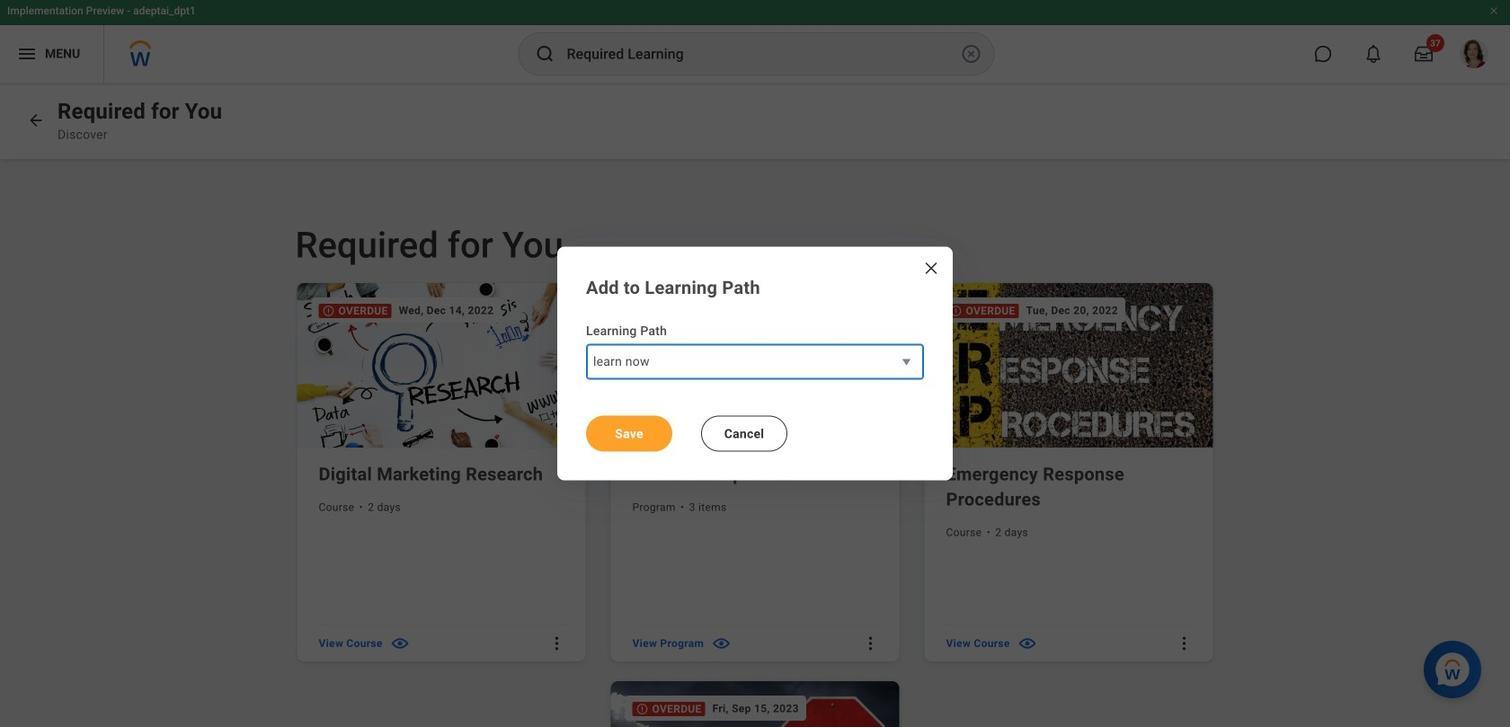 Task type: vqa. For each thing, say whether or not it's contained in the screenshot.
Emergency Response Procedures Image
yes



Task type: locate. For each thing, give the bounding box(es) containing it.
x circle image
[[961, 43, 982, 65]]

profile logan mcneil element
[[1449, 34, 1500, 74]]

exclamation circle image
[[636, 703, 649, 716]]

1 horizontal spatial exclamation circle image
[[950, 305, 963, 317]]

workplace harassment & discrimination image
[[611, 682, 903, 727]]

2 visible image from the left
[[1018, 633, 1038, 654]]

x image
[[923, 259, 941, 277]]

visible image
[[390, 633, 411, 654]]

exclamation circle image
[[322, 305, 335, 317], [950, 305, 963, 317]]

exclamation circle image for digital marketing research image
[[322, 305, 335, 317]]

0 horizontal spatial exclamation circle image
[[322, 305, 335, 317]]

inbox large image
[[1415, 45, 1433, 63]]

annual compliance image
[[611, 283, 903, 449]]

banner
[[0, 0, 1511, 83]]

1 visible image from the left
[[711, 633, 732, 654]]

2 exclamation circle image from the left
[[950, 305, 963, 317]]

visible image
[[711, 633, 732, 654], [1018, 633, 1038, 654]]

dialog
[[557, 247, 953, 481]]

0 horizontal spatial visible image
[[711, 633, 732, 654]]

1 horizontal spatial visible image
[[1018, 633, 1038, 654]]

close environment banner image
[[1489, 5, 1500, 16]]

visible image for "emergency response procedures" "image"
[[1018, 633, 1038, 654]]

1 exclamation circle image from the left
[[322, 305, 335, 317]]



Task type: describe. For each thing, give the bounding box(es) containing it.
search image
[[535, 43, 556, 65]]

exclamation circle image for "emergency response procedures" "image"
[[950, 305, 963, 317]]

arrow left image
[[27, 111, 45, 129]]

digital marketing research image
[[297, 283, 589, 449]]

notifications large image
[[1365, 45, 1383, 63]]

visible image for annual compliance image
[[711, 633, 732, 654]]

emergency response procedures image
[[925, 283, 1217, 449]]



